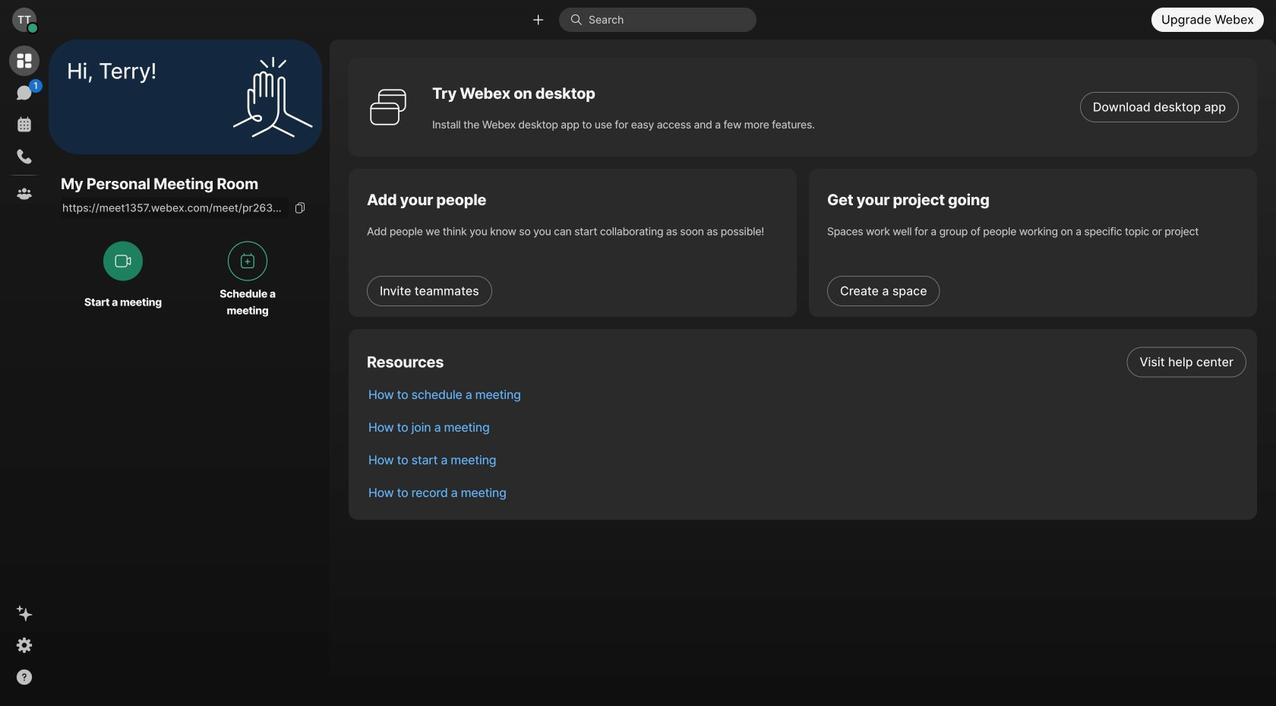Task type: describe. For each thing, give the bounding box(es) containing it.
1 list item from the top
[[356, 346, 1258, 379]]

2 list item from the top
[[356, 379, 1258, 411]]

5 list item from the top
[[356, 477, 1258, 509]]

3 list item from the top
[[356, 411, 1258, 444]]

webex tab list
[[9, 46, 43, 209]]



Task type: locate. For each thing, give the bounding box(es) containing it.
navigation
[[0, 40, 49, 706]]

list item
[[356, 346, 1258, 379], [356, 379, 1258, 411], [356, 411, 1258, 444], [356, 444, 1258, 477], [356, 477, 1258, 509]]

None text field
[[61, 197, 289, 218]]

two hands high fiving image
[[227, 51, 318, 143]]

4 list item from the top
[[356, 444, 1258, 477]]



Task type: vqa. For each thing, say whether or not it's contained in the screenshot.
group
no



